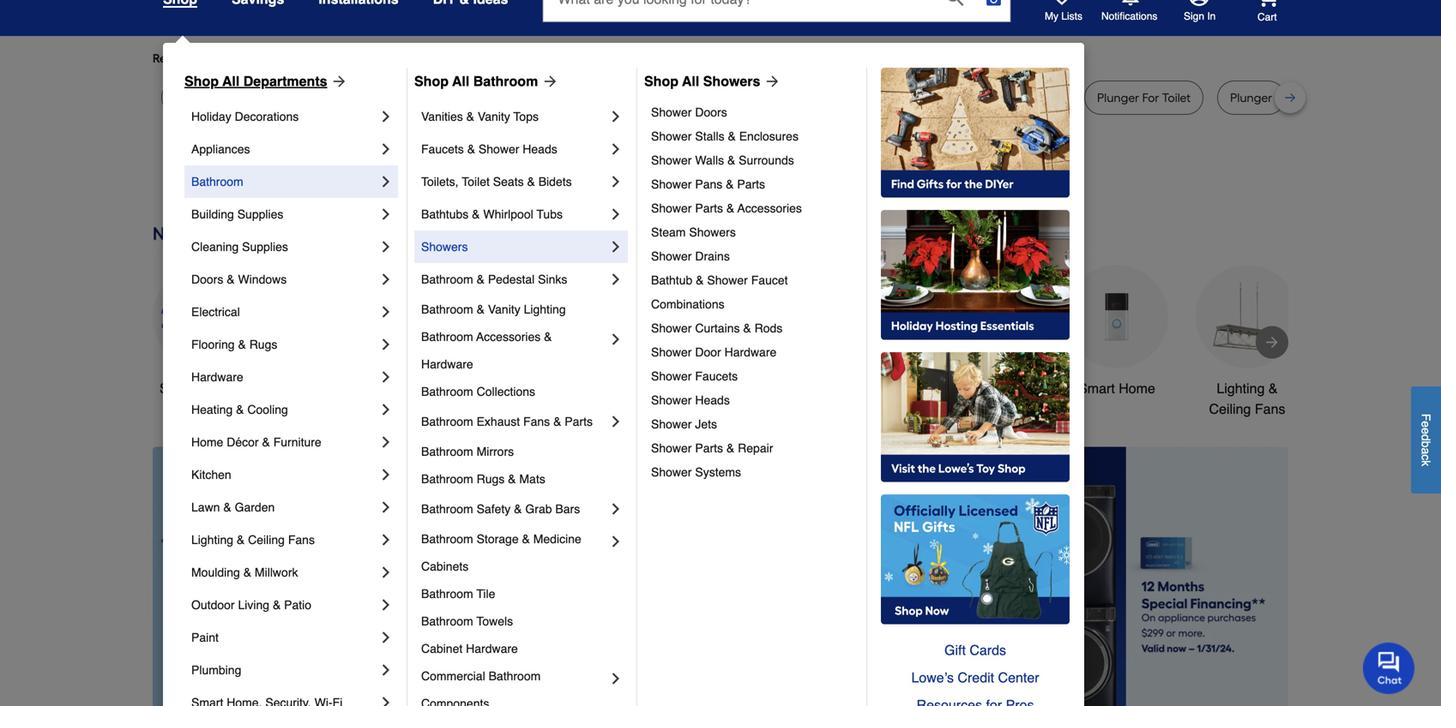 Task type: vqa. For each thing, say whether or not it's contained in the screenshot.
create
no



Task type: locate. For each thing, give the bounding box(es) containing it.
shower for shower walls & surrounds
[[651, 154, 692, 167]]

0 horizontal spatial plumbing
[[439, 91, 491, 105]]

2 vertical spatial showers
[[421, 240, 468, 254]]

shower down drains
[[707, 274, 748, 287]]

millwork
[[255, 566, 298, 580]]

shower for shower parts & repair
[[651, 442, 692, 456]]

rugs down the electrical link
[[249, 338, 277, 352]]

1 horizontal spatial accessories
[[738, 202, 802, 215]]

& inside toilets, toilet seats & bidets link
[[527, 175, 535, 189]]

chevron right image for faucets & shower heads
[[607, 141, 624, 158]]

plunger down cart
[[1230, 91, 1272, 105]]

parts down christmas
[[565, 415, 593, 429]]

lighting & ceiling fans inside button
[[1209, 381, 1285, 417]]

& inside heating & cooling 'link'
[[236, 403, 244, 417]]

equipment
[[823, 401, 889, 417]]

lowe's wishes you and your family a happy hanukkah. image
[[153, 160, 1288, 202]]

0 vertical spatial kitchen
[[677, 381, 722, 397]]

1 horizontal spatial heads
[[695, 394, 730, 407]]

decorations inside button
[[559, 401, 632, 417]]

shower up shower jets in the left bottom of the page
[[651, 394, 692, 407]]

0 horizontal spatial arrow right image
[[538, 73, 559, 90]]

1 vertical spatial lighting
[[1217, 381, 1265, 397]]

0 horizontal spatial plunger
[[1097, 91, 1139, 105]]

1 vertical spatial heads
[[695, 394, 730, 407]]

2 tools from the left
[[860, 381, 892, 397]]

bathroom towels link
[[421, 608, 624, 636]]

bathroom for bathroom mirrors
[[421, 445, 473, 459]]

showers up drains
[[689, 226, 736, 239]]

0 horizontal spatial you
[[309, 51, 329, 66]]

holiday decorations
[[191, 110, 299, 124]]

2 horizontal spatial toilet
[[1162, 91, 1191, 105]]

& inside shower stalls & enclosures link
[[728, 130, 736, 143]]

1 vertical spatial supplies
[[242, 240, 288, 254]]

1 horizontal spatial lighting & ceiling fans
[[1209, 381, 1285, 417]]

1 horizontal spatial decorations
[[559, 401, 632, 417]]

0 horizontal spatial shop
[[184, 73, 219, 89]]

lighting & ceiling fans button
[[1196, 265, 1299, 420]]

kitchen up lawn
[[191, 468, 231, 482]]

shower jets link
[[651, 413, 854, 437]]

shower down the shower heads
[[651, 418, 692, 431]]

tools inside button
[[449, 381, 481, 397]]

outdoor up equipment
[[807, 381, 857, 397]]

electrical link
[[191, 296, 377, 329]]

0 horizontal spatial ceiling
[[248, 534, 285, 547]]

chevron right image for home décor & furniture
[[377, 434, 395, 451]]

chevron right image for plumbing
[[377, 662, 395, 679]]

0 horizontal spatial home
[[191, 436, 223, 449]]

electrical
[[191, 305, 240, 319]]

smart home
[[1078, 381, 1155, 397]]

chevron right image for appliances
[[377, 141, 395, 158]]

christmas decorations button
[[544, 265, 647, 420]]

shower up bathtub
[[651, 250, 692, 263]]

chevron right image for cleaning supplies
[[377, 238, 395, 256]]

sinks
[[538, 273, 567, 287]]

pedestal
[[488, 273, 535, 287]]

lowe's home improvement cart image
[[1258, 0, 1278, 7]]

showers link
[[421, 231, 607, 263]]

2 horizontal spatial lighting
[[1217, 381, 1265, 397]]

shower inside bathtub & shower faucet combinations
[[707, 274, 748, 287]]

commercial bathroom components link
[[421, 663, 607, 707]]

& inside shower curtains & rods link
[[743, 322, 751, 335]]

3 toilet from the left
[[1162, 91, 1191, 105]]

steam showers
[[651, 226, 736, 239]]

lighting inside button
[[1217, 381, 1265, 397]]

k
[[1419, 461, 1433, 467]]

faucets & shower heads
[[421, 142, 557, 156]]

shop these last-minute gifts. $99 or less. quantities are limited and won't last. image
[[153, 447, 430, 707]]

heads up "jets"
[[695, 394, 730, 407]]

Search Query text field
[[543, 0, 933, 21]]

supplies for building supplies
[[237, 208, 283, 221]]

0 vertical spatial heads
[[523, 142, 557, 156]]

0 vertical spatial showers
[[703, 73, 760, 89]]

0 horizontal spatial kitchen
[[191, 468, 231, 482]]

collections
[[477, 385, 535, 399]]

& inside outdoor tools & equipment
[[896, 381, 905, 397]]

e
[[1419, 421, 1433, 428], [1419, 428, 1433, 435]]

1 vertical spatial showers
[[689, 226, 736, 239]]

vanity for tops
[[478, 110, 510, 124]]

shower heads link
[[651, 389, 854, 413]]

plunger for plunger for toilet
[[1097, 91, 1139, 105]]

shower drains link
[[651, 244, 854, 268]]

2 snake from the left
[[800, 91, 833, 105]]

1 horizontal spatial doors
[[695, 106, 727, 119]]

showers inside showers link
[[421, 240, 468, 254]]

seats
[[493, 175, 524, 189]]

0 horizontal spatial outdoor
[[191, 599, 235, 612]]

bathroom tile link
[[421, 581, 624, 608]]

bathroom for bathroom rugs & mats
[[421, 473, 473, 486]]

shower down shower jets in the left bottom of the page
[[651, 442, 692, 456]]

camera image
[[985, 0, 1002, 8]]

showers down bathtubs
[[421, 240, 468, 254]]

tools up equipment
[[860, 381, 892, 397]]

snake
[[383, 91, 416, 105], [800, 91, 833, 105], [956, 91, 990, 105]]

living
[[238, 599, 269, 612]]

chevron right image
[[607, 141, 624, 158], [607, 173, 624, 190], [377, 206, 395, 223], [607, 238, 624, 256], [377, 304, 395, 321], [607, 331, 624, 348], [377, 434, 395, 451], [377, 467, 395, 484], [607, 501, 624, 518], [607, 534, 624, 551], [377, 564, 395, 582], [377, 597, 395, 614], [377, 662, 395, 679], [607, 671, 624, 688], [377, 695, 395, 707]]

cabinet hardware link
[[421, 636, 624, 663]]

e up d
[[1419, 421, 1433, 428]]

shower up shower faucets
[[651, 346, 692, 359]]

toilet down my
[[1029, 91, 1058, 105]]

snake up shower stalls & enclosures link
[[800, 91, 833, 105]]

0 vertical spatial rugs
[[249, 338, 277, 352]]

1 vertical spatial decorations
[[559, 401, 632, 417]]

0 horizontal spatial toilet
[[856, 91, 885, 105]]

0 vertical spatial lighting & ceiling fans
[[1209, 381, 1285, 417]]

shower doors
[[651, 106, 727, 119]]

0 vertical spatial accessories
[[738, 202, 802, 215]]

plunger
[[1097, 91, 1139, 105], [1230, 91, 1272, 105]]

hardware down towels
[[466, 643, 518, 656]]

shower door hardware
[[651, 346, 777, 359]]

bathroom storage & medicine cabinets
[[421, 533, 585, 574]]

whirlpool
[[483, 208, 533, 221]]

drain snake
[[924, 91, 990, 105]]

2 horizontal spatial fans
[[1255, 401, 1285, 417]]

shop up shower doors
[[644, 73, 679, 89]]

heads inside faucets & shower heads link
[[523, 142, 557, 156]]

1 horizontal spatial outdoor
[[807, 381, 857, 397]]

for
[[291, 51, 306, 66], [443, 51, 459, 66], [419, 91, 436, 105], [836, 91, 853, 105], [1142, 91, 1159, 105]]

kitchen inside button
[[677, 381, 722, 397]]

3 snake from the left
[[956, 91, 990, 105]]

chevron right image for holiday decorations
[[377, 108, 395, 125]]

0 horizontal spatial decorations
[[235, 110, 299, 124]]

1 plunger from the left
[[1097, 91, 1139, 105]]

outdoor inside outdoor tools & equipment
[[807, 381, 857, 397]]

exhaust
[[477, 415, 520, 429]]

1 you from the left
[[309, 51, 329, 66]]

decorations for holiday
[[235, 110, 299, 124]]

flooring & rugs
[[191, 338, 277, 352]]

1 tools from the left
[[449, 381, 481, 397]]

heads
[[523, 142, 557, 156], [695, 394, 730, 407]]

plumbing up enclosures
[[745, 91, 797, 105]]

1 vertical spatial rugs
[[477, 473, 505, 486]]

supplies up cleaning supplies
[[237, 208, 283, 221]]

& inside shower parts & repair link
[[727, 442, 735, 456]]

repair
[[738, 442, 773, 456]]

outdoor down the moulding
[[191, 599, 235, 612]]

2 shop from the left
[[414, 73, 449, 89]]

chat invite button image
[[1363, 643, 1415, 695]]

shower up the shower heads
[[651, 370, 692, 383]]

holiday hosting essentials. image
[[881, 210, 1070, 341]]

walls
[[695, 154, 724, 167]]

home down heating
[[191, 436, 223, 449]]

chevron right image for lawn & garden
[[377, 499, 395, 516]]

chevron right image for paint
[[377, 630, 395, 647]]

safety
[[477, 503, 511, 516]]

0 horizontal spatial doors
[[191, 273, 223, 287]]

1 vertical spatial kitchen
[[191, 468, 231, 482]]

1 shop from the left
[[184, 73, 219, 89]]

tools
[[449, 381, 481, 397], [860, 381, 892, 397]]

bathroom inside bathroom storage & medicine cabinets
[[421, 533, 473, 546]]

0 horizontal spatial heads
[[523, 142, 557, 156]]

all for showers
[[682, 73, 699, 89]]

faucets down shower door hardware
[[695, 370, 738, 383]]

1 vertical spatial arrow right image
[[1264, 334, 1281, 351]]

for for more suggestions for you
[[443, 51, 459, 66]]

home right smart
[[1119, 381, 1155, 397]]

2 horizontal spatial arrow right image
[[1257, 597, 1274, 615]]

outdoor tools & equipment
[[807, 381, 905, 417]]

tile
[[476, 588, 495, 601]]

vanity for lighting
[[488, 303, 520, 317]]

shower up 'toilets, toilet seats & bidets'
[[479, 142, 519, 156]]

& inside doors & windows link
[[227, 273, 235, 287]]

shower for shower systems
[[651, 466, 692, 480]]

shower left "walls"
[[651, 154, 692, 167]]

cabinet hardware
[[421, 643, 518, 656]]

1 plumbing from the left
[[439, 91, 491, 105]]

1 e from the top
[[1419, 421, 1433, 428]]

suggestions
[[373, 51, 441, 66]]

0 vertical spatial doors
[[695, 106, 727, 119]]

& inside 'lighting & ceiling fans' button
[[1269, 381, 1278, 397]]

0 vertical spatial outdoor
[[807, 381, 857, 397]]

tools down bathroom accessories & hardware
[[449, 381, 481, 397]]

arrow right image inside shop all showers link
[[760, 73, 781, 90]]

ceiling inside lighting & ceiling fans
[[1209, 401, 1251, 417]]

1 vertical spatial lighting & ceiling fans
[[191, 534, 315, 547]]

outdoor for outdoor living & patio
[[191, 599, 235, 612]]

fans
[[1255, 401, 1285, 417], [523, 415, 550, 429], [288, 534, 315, 547]]

0 horizontal spatial snake
[[383, 91, 416, 105]]

rugs down mirrors
[[477, 473, 505, 486]]

cart
[[1258, 11, 1277, 23]]

f
[[1419, 414, 1433, 421]]

chevron right image for bathroom
[[377, 173, 395, 190]]

arrow right image
[[327, 73, 348, 90], [1264, 334, 1281, 351]]

vanity down pedestal in the left of the page
[[488, 303, 520, 317]]

find gifts for the diyer. image
[[881, 68, 1070, 198]]

1 vertical spatial accessories
[[476, 330, 541, 344]]

bathroom for bathroom exhaust fans & parts
[[421, 415, 473, 429]]

shop
[[184, 73, 219, 89], [414, 73, 449, 89], [644, 73, 679, 89]]

chevron right image for kitchen
[[377, 467, 395, 484]]

3 shop from the left
[[644, 73, 679, 89]]

1 horizontal spatial lighting
[[524, 303, 566, 317]]

toilets,
[[421, 175, 459, 189]]

shower down shower doors
[[651, 130, 692, 143]]

kitchen up "jets"
[[677, 381, 722, 397]]

bathroom & pedestal sinks
[[421, 273, 567, 287]]

chevron right image for bathroom & pedestal sinks
[[607, 271, 624, 288]]

toilet left "drain"
[[856, 91, 885, 105]]

1 horizontal spatial kitchen
[[677, 381, 722, 397]]

& inside home décor & furniture link
[[262, 436, 270, 449]]

1 horizontal spatial plumbing
[[745, 91, 797, 105]]

you
[[309, 51, 329, 66], [461, 51, 481, 66]]

shower for shower jets
[[651, 418, 692, 431]]

heating & cooling
[[191, 403, 288, 417]]

doors inside shower doors link
[[695, 106, 727, 119]]

kitchen faucets
[[677, 381, 775, 397]]

faucet
[[751, 274, 788, 287]]

shower left pans
[[651, 178, 692, 191]]

you up shop all bathroom
[[461, 51, 481, 66]]

shower stalls & enclosures
[[651, 130, 799, 143]]

bathroom towels
[[421, 615, 513, 629]]

doors down the cleaning
[[191, 273, 223, 287]]

supplies for cleaning supplies
[[242, 240, 288, 254]]

0 vertical spatial decorations
[[235, 110, 299, 124]]

plunger down notifications
[[1097, 91, 1139, 105]]

plumbing
[[439, 91, 491, 105], [745, 91, 797, 105]]

all up shower doors
[[682, 73, 699, 89]]

sign
[[1184, 10, 1204, 22]]

faucets inside button
[[726, 381, 775, 397]]

1 horizontal spatial ceiling
[[1209, 401, 1251, 417]]

chevron right image for bathroom safety & grab bars
[[607, 501, 624, 518]]

2 horizontal spatial snake
[[956, 91, 990, 105]]

chevron right image for building supplies
[[377, 206, 395, 223]]

officially licensed n f l gifts. shop now. image
[[881, 495, 1070, 625]]

accessories up steam showers link at the top of the page
[[738, 202, 802, 215]]

e up b on the right bottom of the page
[[1419, 428, 1433, 435]]

0 vertical spatial supplies
[[237, 208, 283, 221]]

all up heating
[[195, 381, 210, 397]]

chevron right image for lighting & ceiling fans
[[377, 532, 395, 549]]

rods
[[755, 322, 783, 335]]

parts down pans
[[695, 202, 723, 215]]

home décor & furniture
[[191, 436, 321, 449]]

toilet down sign
[[1162, 91, 1191, 105]]

1 horizontal spatial snake
[[800, 91, 833, 105]]

1 snake from the left
[[383, 91, 416, 105]]

building supplies link
[[191, 198, 377, 231]]

chevron right image for bathtubs & whirlpool tubs
[[607, 206, 624, 223]]

1 vertical spatial outdoor
[[191, 599, 235, 612]]

you left more
[[309, 51, 329, 66]]

snake right "drain"
[[956, 91, 990, 105]]

& inside 'shower parts & accessories' link
[[727, 202, 735, 215]]

shop down 'recommended'
[[184, 73, 219, 89]]

& inside bathroom & pedestal sinks link
[[477, 273, 485, 287]]

1 horizontal spatial arrow right image
[[1264, 334, 1281, 351]]

grab
[[525, 503, 552, 516]]

vanity left 'tops'
[[478, 110, 510, 124]]

chevron right image for commercial bathroom components
[[607, 671, 624, 688]]

chevron right image for flooring & rugs
[[377, 336, 395, 353]]

moulding & millwork link
[[191, 557, 377, 589]]

supplies up windows
[[242, 240, 288, 254]]

arrow right image inside the shop all departments link
[[327, 73, 348, 90]]

0 horizontal spatial accessories
[[476, 330, 541, 344]]

for inside more suggestions for you link
[[443, 51, 459, 66]]

1 vertical spatial vanity
[[488, 303, 520, 317]]

all for deals
[[195, 381, 210, 397]]

shop up the snake for plumbing
[[414, 73, 449, 89]]

shower up the steam
[[651, 202, 692, 215]]

None search field
[[543, 0, 1011, 38]]

heads down 'tops'
[[523, 142, 557, 156]]

1 horizontal spatial toilet
[[1029, 91, 1058, 105]]

1 vertical spatial home
[[191, 436, 223, 449]]

bathroom for bathroom safety & grab bars
[[421, 503, 473, 516]]

0 vertical spatial arrow right image
[[327, 73, 348, 90]]

& inside vanities & vanity tops link
[[466, 110, 474, 124]]

bathroom
[[473, 73, 538, 89], [191, 175, 243, 189], [421, 273, 473, 287], [421, 303, 473, 317], [421, 330, 473, 344], [957, 381, 1016, 397], [421, 385, 473, 399], [421, 415, 473, 429], [421, 445, 473, 459], [421, 473, 473, 486], [421, 503, 473, 516], [421, 533, 473, 546], [421, 588, 473, 601], [421, 615, 473, 629], [489, 670, 541, 684]]

shop for shop all bathroom
[[414, 73, 449, 89]]

1 horizontal spatial plunger
[[1230, 91, 1272, 105]]

1 vertical spatial doors
[[191, 273, 223, 287]]

decorations down christmas
[[559, 401, 632, 417]]

shower parts & accessories link
[[651, 196, 854, 220]]

1 vertical spatial ceiling
[[248, 534, 285, 547]]

2 plunger from the left
[[1230, 91, 1272, 105]]

1 horizontal spatial home
[[1119, 381, 1155, 397]]

doors up stalls at top
[[695, 106, 727, 119]]

bathtub & shower faucet combinations link
[[651, 268, 854, 317]]

0 horizontal spatial arrow right image
[[327, 73, 348, 90]]

outdoor tools & equipment button
[[805, 265, 908, 420]]

chevron right image
[[377, 108, 395, 125], [607, 108, 624, 125], [377, 141, 395, 158], [377, 173, 395, 190], [607, 206, 624, 223], [377, 238, 395, 256], [377, 271, 395, 288], [607, 271, 624, 288], [377, 336, 395, 353], [377, 369, 395, 386], [377, 401, 395, 419], [607, 413, 624, 431], [377, 499, 395, 516], [377, 532, 395, 549], [377, 630, 395, 647]]

sign in
[[1184, 10, 1216, 22]]

chevron right image for outdoor living & patio
[[377, 597, 395, 614]]

& inside bathroom exhaust fans & parts link
[[553, 415, 561, 429]]

1 horizontal spatial shop
[[414, 73, 449, 89]]

shower down shop all showers
[[651, 106, 692, 119]]

doors
[[695, 106, 727, 119], [191, 273, 223, 287]]

faucets up the shower jets link
[[726, 381, 775, 397]]

kitchen for kitchen
[[191, 468, 231, 482]]

snake down suggestions
[[383, 91, 416, 105]]

showers down recommended searches for you heading
[[703, 73, 760, 89]]

0 vertical spatial vanity
[[478, 110, 510, 124]]

shower left the systems on the bottom
[[651, 466, 692, 480]]

lowe's home improvement lists image
[[1052, 0, 1072, 6]]

0 vertical spatial home
[[1119, 381, 1155, 397]]

lowe's credit center link
[[881, 665, 1070, 692]]

shower down combinations
[[651, 322, 692, 335]]

notifications
[[1101, 10, 1158, 22]]

all up the snake for plumbing
[[452, 73, 469, 89]]

& inside bathtub & shower faucet combinations
[[696, 274, 704, 287]]

flooring
[[191, 338, 235, 352]]

all down recommended searches for you
[[222, 73, 240, 89]]

kitchen for kitchen faucets
[[677, 381, 722, 397]]

shower for shower doors
[[651, 106, 692, 119]]

0 horizontal spatial tools
[[449, 381, 481, 397]]

2 vertical spatial lighting
[[191, 534, 233, 547]]

outdoor living & patio
[[191, 599, 311, 612]]

& inside bathroom accessories & hardware
[[544, 330, 552, 344]]

1 horizontal spatial arrow right image
[[760, 73, 781, 90]]

2 horizontal spatial shop
[[644, 73, 679, 89]]

home
[[1119, 381, 1155, 397], [191, 436, 223, 449]]

2 you from the left
[[461, 51, 481, 66]]

bathroom safety & grab bars
[[421, 503, 580, 516]]

my lists link
[[1045, 0, 1083, 23]]

bathroom for bathroom accessories & hardware
[[421, 330, 473, 344]]

bathroom inside bathroom accessories & hardware
[[421, 330, 473, 344]]

1 horizontal spatial tools
[[860, 381, 892, 397]]

0 vertical spatial lighting
[[524, 303, 566, 317]]

decorations down the shop all departments link at the left of page
[[235, 110, 299, 124]]

hardware link
[[191, 361, 377, 394]]

arrow right image for shop all showers
[[760, 73, 781, 90]]

d
[[1419, 435, 1433, 441]]

accessories down bathroom & vanity lighting link
[[476, 330, 541, 344]]

doors & windows
[[191, 273, 287, 287]]

arrow right image
[[538, 73, 559, 90], [760, 73, 781, 90], [1257, 597, 1274, 615]]

hardware up bathroom collections
[[421, 358, 473, 371]]

chevron right image for bathroom exhaust fans & parts
[[607, 413, 624, 431]]

0 vertical spatial ceiling
[[1209, 401, 1251, 417]]

for for plumbing snake for toilet
[[836, 91, 853, 105]]

all inside button
[[195, 381, 210, 397]]

1 horizontal spatial you
[[461, 51, 481, 66]]

arrow right image inside the shop all bathroom link
[[538, 73, 559, 90]]

bathroom for bathroom storage & medicine cabinets
[[421, 533, 473, 546]]

plumbing down shop all bathroom
[[439, 91, 491, 105]]

& inside faucets & shower heads link
[[467, 142, 475, 156]]

bathtub
[[651, 274, 692, 287]]

bathroom button
[[935, 265, 1038, 399]]

& inside lawn & garden link
[[223, 501, 231, 515]]



Task type: describe. For each thing, give the bounding box(es) containing it.
my
[[1045, 10, 1059, 22]]

accessories inside bathroom accessories & hardware
[[476, 330, 541, 344]]

bathroom for bathroom tile
[[421, 588, 473, 601]]

doors inside doors & windows link
[[191, 273, 223, 287]]

& inside the outdoor living & patio link
[[273, 599, 281, 612]]

hardware up shower faucets link
[[725, 346, 777, 359]]

bathroom & vanity lighting link
[[421, 296, 624, 323]]

bathroom accessories & hardware link
[[421, 323, 607, 378]]

shower pans & parts
[[651, 178, 765, 191]]

shower stalls & enclosures link
[[651, 124, 854, 148]]

mirrors
[[477, 445, 514, 459]]

shop for shop all showers
[[644, 73, 679, 89]]

shop
[[160, 381, 192, 397]]

chevron right image for heating & cooling
[[377, 401, 395, 419]]

shower curtains & rods link
[[651, 317, 854, 341]]

vanities
[[421, 110, 463, 124]]

tools inside outdoor tools & equipment
[[860, 381, 892, 397]]

surrounds
[[739, 154, 794, 167]]

toilets, toilet seats & bidets
[[421, 175, 572, 189]]

heating
[[191, 403, 233, 417]]

mats
[[519, 473, 545, 486]]

drains
[[695, 250, 730, 263]]

heads inside shower heads link
[[695, 394, 730, 407]]

bathroom for bathroom & pedestal sinks
[[421, 273, 473, 287]]

smart home button
[[1065, 265, 1168, 399]]

shop all bathroom
[[414, 73, 538, 89]]

bathtubs & whirlpool tubs link
[[421, 198, 607, 231]]

shower for shower parts & accessories
[[651, 202, 692, 215]]

hardware inside bathroom accessories & hardware
[[421, 358, 473, 371]]

holiday
[[191, 110, 231, 124]]

shower for shower faucets
[[651, 370, 692, 383]]

hardware down flooring
[[191, 371, 243, 384]]

& inside moulding & millwork link
[[243, 566, 251, 580]]

bathroom for bathroom towels
[[421, 615, 473, 629]]

towels
[[476, 615, 513, 629]]

chevron right image for bathroom accessories & hardware
[[607, 331, 624, 348]]

& inside shower pans & parts link
[[726, 178, 734, 191]]

chevron right image for electrical
[[377, 304, 395, 321]]

bathroom for bathroom collections
[[421, 385, 473, 399]]

shower for shower door hardware
[[651, 346, 692, 359]]

chevron right image for doors & windows
[[377, 271, 395, 288]]

commercial
[[421, 670, 485, 684]]

cooling
[[247, 403, 288, 417]]

faucets down vanities
[[421, 142, 464, 156]]

shower drains
[[651, 250, 730, 263]]

bathroom tile
[[421, 588, 495, 601]]

door
[[695, 346, 721, 359]]

outdoor for outdoor tools & equipment
[[807, 381, 857, 397]]

medicine
[[533, 533, 581, 546]]

bathroom inside "commercial bathroom components"
[[489, 670, 541, 684]]

chevron right image for hardware
[[377, 369, 395, 386]]

patio
[[284, 599, 311, 612]]

2 toilet from the left
[[1029, 91, 1058, 105]]

& inside flooring & rugs link
[[238, 338, 246, 352]]

chevron right image for toilets, toilet seats & bidets
[[607, 173, 624, 190]]

bathroom & vanity lighting
[[421, 303, 566, 317]]

& inside lighting & ceiling fans link
[[237, 534, 245, 547]]

bathroom inside button
[[957, 381, 1016, 397]]

fans inside lighting & ceiling fans
[[1255, 401, 1285, 417]]

home inside smart home "button"
[[1119, 381, 1155, 397]]

shower for shower curtains & rods
[[651, 322, 692, 335]]

shower for shower pans & parts
[[651, 178, 692, 191]]

more suggestions for you link
[[343, 50, 495, 67]]

vanities & vanity tops link
[[421, 100, 607, 133]]

2 e from the top
[[1419, 428, 1433, 435]]

parts up 'shower parts & accessories' link at the top
[[737, 178, 765, 191]]

lawn
[[191, 501, 220, 515]]

garden
[[235, 501, 275, 515]]

shower walls & surrounds link
[[651, 148, 854, 172]]

you for more suggestions for you
[[461, 51, 481, 66]]

lowe's
[[911, 670, 954, 686]]

lowe's home improvement account image
[[1189, 0, 1210, 6]]

shower for shower drains
[[651, 250, 692, 263]]

& inside bathroom safety & grab bars "link"
[[514, 503, 522, 516]]

all for departments
[[222, 73, 240, 89]]

drain
[[924, 91, 953, 105]]

toilets, toilet seats & bidets link
[[421, 166, 607, 198]]

bathroom for bathroom & vanity lighting
[[421, 303, 473, 317]]

chevron right image for showers
[[607, 238, 624, 256]]

1 toilet from the left
[[856, 91, 885, 105]]

0 horizontal spatial lighting & ceiling fans
[[191, 534, 315, 547]]

f e e d b a c k button
[[1411, 387, 1441, 494]]

combinations
[[651, 298, 725, 311]]

bars
[[555, 503, 580, 516]]

toilet
[[462, 175, 490, 189]]

bathtubs & whirlpool tubs
[[421, 208, 563, 221]]

& inside bathroom & vanity lighting link
[[477, 303, 485, 317]]

& inside the shower walls & surrounds link
[[727, 154, 735, 167]]

kitchen link
[[191, 459, 377, 492]]

cleaning supplies link
[[191, 231, 377, 263]]

chevron right image for moulding & millwork
[[377, 564, 395, 582]]

systems
[[695, 466, 741, 480]]

0 horizontal spatial rugs
[[249, 338, 277, 352]]

home inside home décor & furniture link
[[191, 436, 223, 449]]

parts down "jets"
[[695, 442, 723, 456]]

recommended searches for you heading
[[153, 50, 1288, 67]]

plunger for toilet
[[1097, 91, 1191, 105]]

showers inside steam showers link
[[689, 226, 736, 239]]

bathroom mirrors
[[421, 445, 514, 459]]

lowe's credit center
[[911, 670, 1039, 686]]

in
[[1207, 10, 1216, 22]]

bathroom storage & medicine cabinets link
[[421, 526, 607, 581]]

lowe's home improvement notification center image
[[1120, 0, 1141, 6]]

chevron right image for vanities & vanity tops
[[607, 108, 624, 125]]

& inside bathroom rugs & mats link
[[508, 473, 516, 486]]

plunger for plunger
[[1230, 91, 1272, 105]]

faucets for shower
[[695, 370, 738, 383]]

search image
[[947, 0, 964, 6]]

snake for plumbing snake for toilet
[[800, 91, 833, 105]]

shower faucets
[[651, 370, 738, 383]]

chevron right image for bathroom storage & medicine cabinets
[[607, 534, 624, 551]]

shower doors link
[[651, 100, 854, 124]]

for for recommended searches for you
[[291, 51, 306, 66]]

shower for shower stalls & enclosures
[[651, 130, 692, 143]]

faucets for kitchen
[[726, 381, 775, 397]]

all for bathroom
[[452, 73, 469, 89]]

lawn & garden link
[[191, 492, 377, 524]]

0 horizontal spatial fans
[[288, 534, 315, 547]]

deals
[[214, 381, 249, 397]]

bathtub & shower faucet combinations
[[651, 274, 791, 311]]

moulding & millwork
[[191, 566, 298, 580]]

lawn & garden
[[191, 501, 275, 515]]

stalls
[[695, 130, 725, 143]]

b
[[1419, 441, 1433, 448]]

building
[[191, 208, 234, 221]]

shower for shower heads
[[651, 394, 692, 407]]

shop all departments
[[184, 73, 327, 89]]

shop all showers
[[644, 73, 760, 89]]

bathroom collections link
[[421, 378, 624, 406]]

snake for drain snake
[[956, 91, 990, 105]]

vanities & vanity tops
[[421, 110, 539, 124]]

showers inside shop all showers link
[[703, 73, 760, 89]]

1 horizontal spatial rugs
[[477, 473, 505, 486]]

storage
[[477, 533, 519, 546]]

decorations for christmas
[[559, 401, 632, 417]]

arrow left image
[[472, 597, 489, 615]]

shower jets
[[651, 418, 717, 431]]

plumbing snake for toilet
[[745, 91, 885, 105]]

cart button
[[1234, 0, 1278, 24]]

0 horizontal spatial lighting
[[191, 534, 233, 547]]

shower curtains & rods
[[651, 322, 783, 335]]

& inside bathroom storage & medicine cabinets
[[522, 533, 530, 546]]

& inside bathtubs & whirlpool tubs link
[[472, 208, 480, 221]]

snake for plumbing
[[383, 91, 491, 105]]

shop for shop all departments
[[184, 73, 219, 89]]

visit the lowe's toy shop. image
[[881, 353, 1070, 483]]

2 plumbing from the left
[[745, 91, 797, 105]]

recommended
[[153, 51, 235, 66]]

enclosures
[[739, 130, 799, 143]]

shower heads
[[651, 394, 730, 407]]

1 horizontal spatial fans
[[523, 415, 550, 429]]

arrow right image for shop all bathroom
[[538, 73, 559, 90]]

more
[[343, 51, 371, 66]]

new deals every day during 25 days of deals image
[[153, 220, 1288, 248]]

you for recommended searches for you
[[309, 51, 329, 66]]

tops
[[513, 110, 539, 124]]

up to 30 percent off select major appliances. plus, save up to an extra $750 on major appliances. image
[[457, 447, 1288, 707]]

plumbing link
[[191, 655, 377, 687]]



